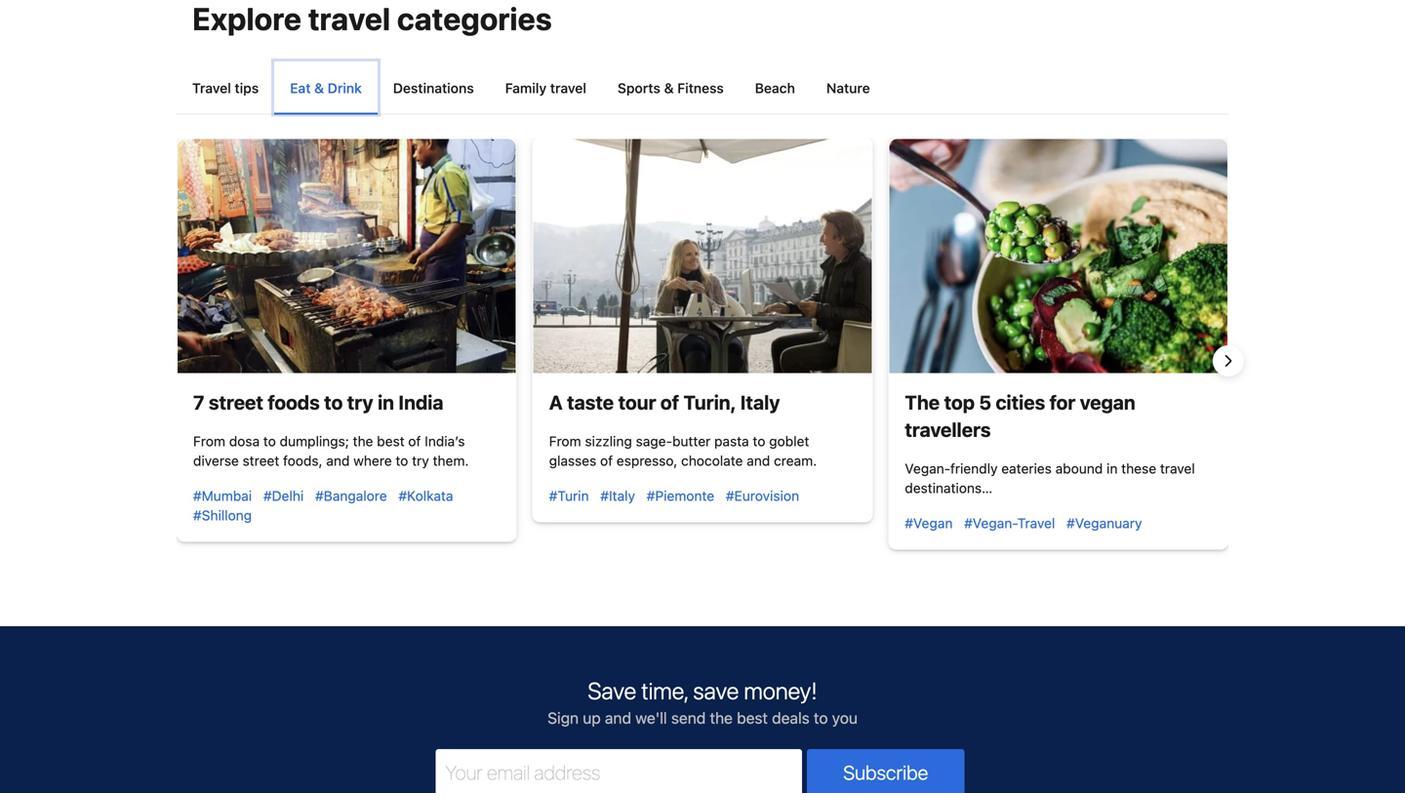 Task type: vqa. For each thing, say whether or not it's contained in the screenshot.
Change search
no



Task type: describe. For each thing, give the bounding box(es) containing it.
dosa
[[229, 433, 260, 449]]

chocolate
[[681, 453, 743, 469]]

travel for explore
[[308, 0, 390, 37]]

a taste tour of turin, italy image
[[533, 139, 872, 373]]

#eurovision
[[726, 488, 799, 504]]

vegan
[[1080, 391, 1136, 414]]

Your email address email field
[[436, 749, 802, 793]]

sports & fitness
[[618, 80, 724, 96]]

categories
[[397, 0, 552, 37]]

the
[[905, 391, 940, 414]]

#shillong link
[[193, 507, 252, 523]]

diverse
[[193, 453, 239, 469]]

sports & fitness button
[[602, 62, 739, 114]]

beach button
[[739, 62, 811, 114]]

them.
[[433, 453, 469, 469]]

where
[[353, 453, 392, 469]]

glasses
[[549, 453, 596, 469]]

travel
[[192, 80, 231, 96]]

family
[[505, 80, 547, 96]]

for
[[1050, 391, 1076, 414]]

nature
[[826, 80, 870, 96]]

turin,
[[684, 391, 736, 414]]

street inside from dosa to dumplings; the best of india's diverse street foods, and where to try them.
[[243, 453, 279, 469]]

region containing 7 street foods to try in india
[[161, 138, 1244, 584]]

7 street foods to try in india link
[[193, 391, 443, 414]]

from sizzling sage-butter pasta to goblet glasses of espresso, chocolate and cream.
[[549, 433, 817, 469]]

#mumbai
[[193, 488, 252, 504]]

up
[[583, 709, 601, 727]]

save
[[693, 677, 739, 704]]

from for taste
[[549, 433, 581, 449]]

to inside "from sizzling sage-butter pasta to goblet glasses of espresso, chocolate and cream."
[[753, 433, 765, 449]]

eat & drink button
[[274, 62, 378, 114]]

you
[[832, 709, 858, 727]]

cream.
[[774, 453, 817, 469]]

#veganuary
[[1067, 515, 1142, 531]]

a taste tour of turin, italy link
[[549, 391, 780, 414]]

travel inside vegan-friendly eateries abound in these travel destinations…
[[1160, 460, 1195, 477]]

nature button
[[811, 62, 886, 114]]

a
[[549, 391, 563, 414]]

subscribe button
[[807, 749, 965, 793]]

#vegan
[[905, 515, 953, 531]]

destinations…
[[905, 480, 993, 496]]

#delhi link
[[263, 488, 304, 504]]

0 vertical spatial street
[[209, 391, 263, 414]]

#shillong
[[193, 507, 252, 523]]

family travel
[[505, 80, 586, 96]]

to right "where"
[[396, 453, 408, 469]]

save
[[588, 677, 636, 704]]

in inside vegan-friendly eateries abound in these travel destinations…
[[1107, 460, 1118, 477]]

family travel button
[[490, 62, 602, 114]]

of inside "from sizzling sage-butter pasta to goblet glasses of espresso, chocolate and cream."
[[600, 453, 613, 469]]

pasta
[[714, 433, 749, 449]]

eateries
[[1001, 460, 1052, 477]]

the top 5 cities for vegan travellers
[[905, 391, 1136, 441]]

italy
[[740, 391, 780, 414]]

travel tips
[[192, 80, 259, 96]]

beach
[[755, 80, 795, 96]]

& for sports
[[664, 80, 674, 96]]

and inside 'save time, save money! sign up and we'll send the best deals to you'
[[605, 709, 631, 727]]

dumplings;
[[280, 433, 349, 449]]

travellers
[[905, 418, 991, 441]]

foods
[[268, 391, 320, 414]]

travel tips button
[[177, 62, 274, 114]]

best inside 'save time, save money! sign up and we'll send the best deals to you'
[[737, 709, 768, 727]]

india's
[[425, 433, 465, 449]]

#kolkata
[[399, 488, 453, 504]]

#veganuary link
[[1067, 515, 1142, 531]]

india
[[399, 391, 443, 414]]

5
[[979, 391, 991, 414]]

#italy
[[600, 488, 635, 504]]

#kolkata link
[[399, 488, 453, 504]]

send
[[671, 709, 706, 727]]

#mumbai link
[[193, 488, 252, 504]]

goblet
[[769, 433, 809, 449]]

sizzling
[[585, 433, 632, 449]]

of inside from dosa to dumplings; the best of india's diverse street foods, and where to try them.
[[408, 433, 421, 449]]

the inside from dosa to dumplings; the best of india's diverse street foods, and where to try them.
[[353, 433, 373, 449]]



Task type: locate. For each thing, give the bounding box(es) containing it.
tips
[[235, 80, 259, 96]]

in
[[378, 391, 394, 414], [1107, 460, 1118, 477]]

vegan-
[[905, 460, 950, 477]]

the top 5 cities for vegan travellers link
[[905, 391, 1136, 441]]

0 vertical spatial in
[[378, 391, 394, 414]]

& inside sports & fitness button
[[664, 80, 674, 96]]

& for eat
[[314, 80, 324, 96]]

0 horizontal spatial and
[[326, 453, 350, 469]]

in left india
[[378, 391, 394, 414]]

1 horizontal spatial from
[[549, 433, 581, 449]]

from for street
[[193, 433, 225, 449]]

7 street foods to try in india
[[193, 391, 443, 414]]

1 vertical spatial street
[[243, 453, 279, 469]]

and down the dumplings;
[[326, 453, 350, 469]]

sage-
[[636, 433, 672, 449]]

tab list
[[177, 62, 1229, 115]]

fitness
[[677, 80, 724, 96]]

#vegan-travel
[[964, 515, 1055, 531]]

best left deals
[[737, 709, 768, 727]]

#piemonte link
[[647, 488, 714, 504]]

2 from from the left
[[549, 433, 581, 449]]

2 horizontal spatial of
[[661, 391, 679, 414]]

abound
[[1055, 460, 1103, 477]]

from up diverse
[[193, 433, 225, 449]]

7
[[193, 391, 204, 414]]

#vegan link
[[905, 515, 953, 531]]

money!
[[744, 677, 817, 704]]

and
[[326, 453, 350, 469], [747, 453, 770, 469], [605, 709, 631, 727]]

these
[[1121, 460, 1156, 477]]

& inside eat & drink button
[[314, 80, 324, 96]]

top
[[944, 391, 975, 414]]

0 vertical spatial the
[[353, 433, 373, 449]]

street right 7
[[209, 391, 263, 414]]

0 horizontal spatial the
[[353, 433, 373, 449]]

of right 'tour'
[[661, 391, 679, 414]]

#vegan-travel link
[[964, 515, 1055, 531]]

vegan-friendly eateries abound in these travel destinations…
[[905, 460, 1195, 496]]

7 street foods to try in india image
[[178, 139, 516, 373]]

#vegan-
[[964, 515, 1017, 531]]

0 vertical spatial of
[[661, 391, 679, 414]]

#bangalore link
[[315, 488, 387, 504]]

travel up the drink
[[308, 0, 390, 37]]

travel for #vegan-
[[1017, 515, 1055, 531]]

street
[[209, 391, 263, 414], [243, 453, 279, 469]]

to
[[324, 391, 343, 414], [263, 433, 276, 449], [753, 433, 765, 449], [396, 453, 408, 469], [814, 709, 828, 727]]

and down pasta
[[747, 453, 770, 469]]

sports
[[618, 80, 660, 96]]

the inside 'save time, save money! sign up and we'll send the best deals to you'
[[710, 709, 733, 727]]

#piemonte
[[647, 488, 714, 504]]

2 vertical spatial of
[[600, 453, 613, 469]]

from up glasses
[[549, 433, 581, 449]]

of left india's
[[408, 433, 421, 449]]

&
[[314, 80, 324, 96], [664, 80, 674, 96]]

best up "where"
[[377, 433, 405, 449]]

to right pasta
[[753, 433, 765, 449]]

region
[[161, 138, 1244, 584]]

2 & from the left
[[664, 80, 674, 96]]

1 vertical spatial try
[[412, 453, 429, 469]]

#eurovision link
[[726, 488, 799, 504]]

1 vertical spatial of
[[408, 433, 421, 449]]

and inside "from sizzling sage-butter pasta to goblet glasses of espresso, chocolate and cream."
[[747, 453, 770, 469]]

1 vertical spatial in
[[1107, 460, 1118, 477]]

and for turin,
[[747, 453, 770, 469]]

0 horizontal spatial from
[[193, 433, 225, 449]]

travel inside button
[[550, 80, 586, 96]]

destinations button
[[378, 62, 490, 114]]

#italy link
[[600, 488, 635, 504]]

foods,
[[283, 453, 323, 469]]

from dosa to dumplings; the best of india's diverse street foods, and where to try them.
[[193, 433, 469, 469]]

& right "sports"
[[664, 80, 674, 96]]

try up from dosa to dumplings; the best of india's diverse street foods, and where to try them.
[[347, 391, 373, 414]]

cities
[[996, 391, 1045, 414]]

0 horizontal spatial in
[[378, 391, 394, 414]]

the
[[353, 433, 373, 449], [710, 709, 733, 727]]

drink
[[328, 80, 362, 96]]

travel right family on the left top
[[550, 80, 586, 96]]

save time, save money! sign up and we'll send the best deals to you
[[548, 677, 858, 727]]

to left you
[[814, 709, 828, 727]]

2 horizontal spatial and
[[747, 453, 770, 469]]

travel down vegan-friendly eateries abound in these travel destinations… on the bottom of the page
[[1017, 515, 1055, 531]]

and right "up"
[[605, 709, 631, 727]]

a taste tour of turin, italy
[[549, 391, 780, 414]]

subscribe
[[843, 761, 928, 784]]

tab list containing travel tips
[[177, 62, 1229, 115]]

travel for family
[[550, 80, 586, 96]]

the up "where"
[[353, 433, 373, 449]]

friendly
[[950, 460, 998, 477]]

1 horizontal spatial and
[[605, 709, 631, 727]]

1 horizontal spatial of
[[600, 453, 613, 469]]

from
[[193, 433, 225, 449], [549, 433, 581, 449]]

from inside from dosa to dumplings; the best of india's diverse street foods, and where to try them.
[[193, 433, 225, 449]]

next image
[[1217, 349, 1240, 373]]

espresso,
[[617, 453, 678, 469]]

1 horizontal spatial best
[[737, 709, 768, 727]]

eat & drink
[[290, 80, 362, 96]]

to inside 'save time, save money! sign up and we'll send the best deals to you'
[[814, 709, 828, 727]]

tour
[[618, 391, 656, 414]]

#delhi
[[263, 488, 304, 504]]

#kolkata #shillong
[[193, 488, 453, 523]]

destinations
[[393, 80, 474, 96]]

#turin link
[[549, 488, 589, 504]]

1 & from the left
[[314, 80, 324, 96]]

sign
[[548, 709, 579, 727]]

of down sizzling
[[600, 453, 613, 469]]

taste
[[567, 391, 614, 414]]

#turin
[[549, 488, 589, 504]]

in left these
[[1107, 460, 1118, 477]]

explore travel categories
[[192, 0, 552, 37]]

best inside from dosa to dumplings; the best of india's diverse street foods, and where to try them.
[[377, 433, 405, 449]]

1 horizontal spatial the
[[710, 709, 733, 727]]

0 vertical spatial best
[[377, 433, 405, 449]]

to right foods
[[324, 391, 343, 414]]

1 from from the left
[[193, 433, 225, 449]]

#bangalore
[[315, 488, 387, 504]]

try
[[347, 391, 373, 414], [412, 453, 429, 469]]

1 vertical spatial the
[[710, 709, 733, 727]]

street down the "dosa"
[[243, 453, 279, 469]]

0 horizontal spatial of
[[408, 433, 421, 449]]

we'll
[[635, 709, 667, 727]]

time,
[[641, 677, 688, 704]]

and for try
[[326, 453, 350, 469]]

& right eat
[[314, 80, 324, 96]]

the top 5 cities for vegan travellers image
[[889, 139, 1228, 373]]

1 horizontal spatial try
[[412, 453, 429, 469]]

1 horizontal spatial &
[[664, 80, 674, 96]]

explore
[[192, 0, 302, 37]]

to right the "dosa"
[[263, 433, 276, 449]]

try left them.
[[412, 453, 429, 469]]

of
[[661, 391, 679, 414], [408, 433, 421, 449], [600, 453, 613, 469]]

0 horizontal spatial try
[[347, 391, 373, 414]]

and inside from dosa to dumplings; the best of india's diverse street foods, and where to try them.
[[326, 453, 350, 469]]

0 horizontal spatial best
[[377, 433, 405, 449]]

from inside "from sizzling sage-butter pasta to goblet glasses of espresso, chocolate and cream."
[[549, 433, 581, 449]]

best
[[377, 433, 405, 449], [737, 709, 768, 727]]

butter
[[672, 433, 711, 449]]

1 vertical spatial best
[[737, 709, 768, 727]]

deals
[[772, 709, 810, 727]]

the down the save
[[710, 709, 733, 727]]

0 horizontal spatial &
[[314, 80, 324, 96]]

1 horizontal spatial in
[[1107, 460, 1118, 477]]

0 vertical spatial try
[[347, 391, 373, 414]]

try inside from dosa to dumplings; the best of india's diverse street foods, and where to try them.
[[412, 453, 429, 469]]

travel right these
[[1160, 460, 1195, 477]]



